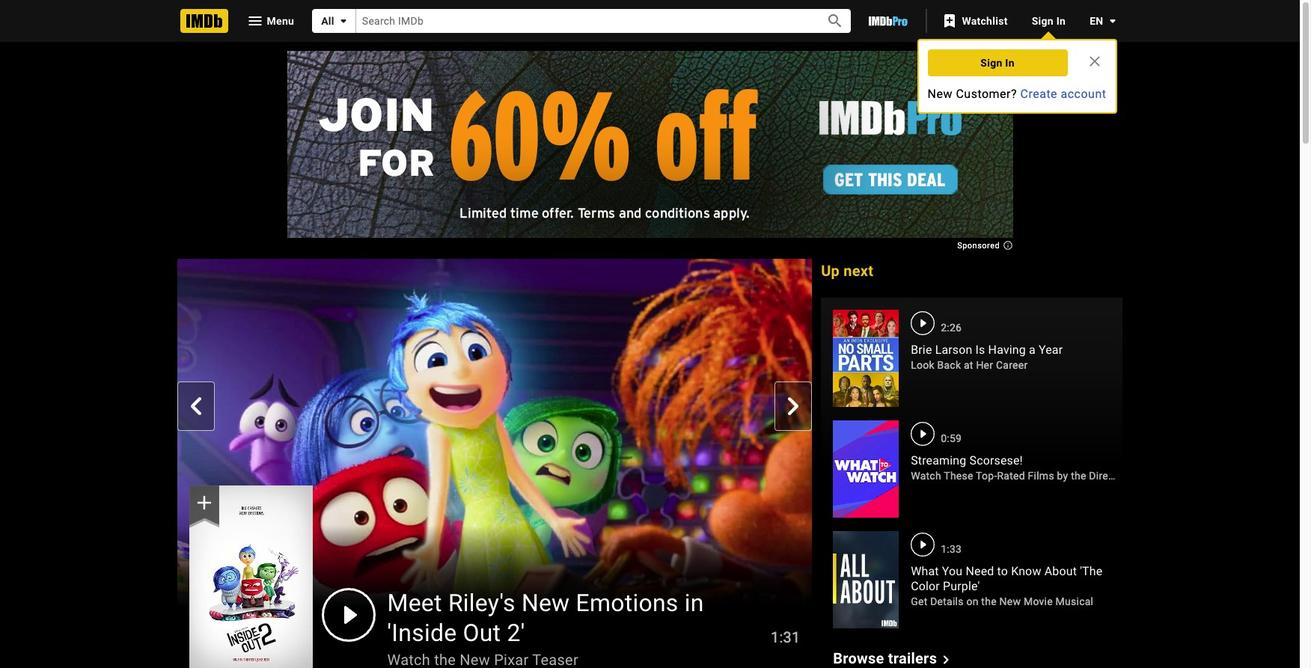 Task type: vqa. For each thing, say whether or not it's contained in the screenshot.
many at right top
no



Task type: locate. For each thing, give the bounding box(es) containing it.
trailers
[[888, 649, 937, 667]]

sign
[[1032, 15, 1054, 27], [981, 57, 1003, 69]]

0 horizontal spatial sign in
[[981, 57, 1015, 69]]

Search IMDb text field
[[356, 9, 809, 33]]

sign in for the topmost sign in button
[[1032, 15, 1066, 27]]

sign in button left en
[[1020, 7, 1078, 34]]

2 horizontal spatial new
[[1000, 596, 1021, 608]]

1 vertical spatial in
[[1006, 57, 1015, 69]]

to
[[997, 564, 1008, 579]]

1 horizontal spatial in
[[1057, 15, 1066, 27]]

0:59
[[941, 433, 962, 445]]

0 vertical spatial sign in
[[1032, 15, 1066, 27]]

arrow drop down image
[[1104, 12, 1122, 30]]

the right on
[[982, 596, 997, 608]]

sponsored content section
[[287, 51, 1013, 251]]

close image
[[1086, 52, 1104, 70]]

0 vertical spatial sign
[[1032, 15, 1054, 27]]

browse trailers link
[[833, 649, 955, 668]]

2'
[[507, 619, 525, 647]]

films
[[1028, 470, 1055, 482]]

her
[[976, 359, 994, 371]]

the
[[1071, 470, 1087, 482], [982, 596, 997, 608]]

sign up customer?
[[981, 57, 1003, 69]]

All search field
[[312, 9, 851, 33]]

in left en
[[1057, 15, 1066, 27]]

know
[[1011, 564, 1042, 579]]

brie larson is having a year look back at her career
[[911, 343, 1063, 371]]

en button
[[1078, 7, 1122, 34]]

submit search image
[[826, 12, 844, 30]]

0 horizontal spatial new
[[522, 589, 570, 617]]

1 horizontal spatial sign
[[1032, 15, 1054, 27]]

scorsese!
[[970, 454, 1023, 468]]

streaming
[[911, 454, 967, 468]]

sign in left en
[[1032, 15, 1066, 27]]

0 vertical spatial the
[[1071, 470, 1087, 482]]

menu image
[[246, 12, 264, 30]]

0 vertical spatial sign in button
[[1020, 7, 1078, 34]]

5 top-rated martin scorsese movies image
[[833, 421, 899, 518]]

browse trailers
[[833, 649, 937, 667]]

None field
[[356, 9, 809, 33]]

1 vertical spatial the
[[982, 596, 997, 608]]

2:26
[[941, 322, 962, 334]]

in
[[685, 589, 704, 617]]

new left customer?
[[928, 87, 953, 101]]

brie
[[911, 343, 932, 357]]

having
[[989, 343, 1026, 357]]

new inside what you need to know about 'the color purple' get details on the new movie musical
[[1000, 596, 1021, 608]]

browse
[[833, 649, 884, 667]]

sign in
[[1032, 15, 1066, 27], [981, 57, 1015, 69]]

streaming scorsese! watch these top-rated films by the director
[[911, 454, 1128, 482]]

sign in button
[[1020, 7, 1078, 34], [928, 49, 1068, 76]]

1 vertical spatial sign in
[[981, 57, 1015, 69]]

0 horizontal spatial the
[[982, 596, 997, 608]]

year
[[1039, 343, 1063, 357]]

'inside
[[387, 619, 457, 647]]

the inside what you need to know about 'the color purple' get details on the new movie musical
[[982, 596, 997, 608]]

customer?
[[956, 87, 1017, 101]]

what you need to know about 'the color purple' image
[[833, 531, 899, 629]]

new up 2'
[[522, 589, 570, 617]]

sponsored
[[958, 241, 1003, 251]]

1 horizontal spatial new
[[928, 87, 953, 101]]

1 vertical spatial sign
[[981, 57, 1003, 69]]

1 horizontal spatial the
[[1071, 470, 1087, 482]]

inside out 2 image
[[189, 486, 313, 668], [189, 486, 313, 668]]

at
[[964, 359, 974, 371]]

0 horizontal spatial in
[[1006, 57, 1015, 69]]

larson
[[935, 343, 973, 357]]

back
[[938, 359, 961, 371]]

new left movie in the bottom of the page
[[1000, 596, 1021, 608]]

by
[[1057, 470, 1069, 482]]

up next
[[821, 262, 874, 280]]

1 horizontal spatial sign in
[[1032, 15, 1066, 27]]

sign in button up customer?
[[928, 49, 1068, 76]]

0 vertical spatial in
[[1057, 15, 1066, 27]]

new customer? create account
[[928, 87, 1107, 101]]

on
[[967, 596, 979, 608]]

0 horizontal spatial sign
[[981, 57, 1003, 69]]

new
[[928, 87, 953, 101], [522, 589, 570, 617], [1000, 596, 1021, 608]]

sign left en
[[1032, 15, 1054, 27]]

in up new customer? create account on the top
[[1006, 57, 1015, 69]]

the right by
[[1071, 470, 1087, 482]]

in for the topmost sign in button
[[1057, 15, 1066, 27]]

in
[[1057, 15, 1066, 27], [1006, 57, 1015, 69]]

chevron left inline image
[[187, 398, 205, 416]]

out
[[463, 619, 501, 647]]

look
[[911, 359, 935, 371]]

meet riley's new emotions in 'inside out 2'
[[387, 589, 704, 647]]

sign in up customer?
[[981, 57, 1015, 69]]

group
[[189, 486, 313, 668]]



Task type: describe. For each thing, give the bounding box(es) containing it.
home image
[[180, 9, 228, 33]]

all button
[[312, 9, 356, 33]]

riley's
[[448, 589, 516, 617]]

all
[[321, 15, 334, 27]]

next
[[844, 262, 874, 280]]

details
[[931, 596, 964, 608]]

account
[[1061, 87, 1107, 101]]

1:31
[[771, 628, 801, 646]]

1 vertical spatial sign in button
[[928, 49, 1068, 76]]

musical
[[1056, 596, 1094, 608]]

director
[[1089, 470, 1128, 482]]

the inside streaming scorsese! watch these top-rated films by the director
[[1071, 470, 1087, 482]]

watch
[[911, 470, 942, 482]]

create
[[1021, 87, 1058, 101]]

get
[[911, 596, 928, 608]]

meet riley's new emotions in 'inside out 2' element
[[177, 259, 813, 668]]

these
[[944, 470, 974, 482]]

you
[[942, 564, 963, 579]]

sign for the topmost sign in button
[[1032, 15, 1054, 27]]

purple'
[[943, 579, 980, 594]]

new inside meet riley's new emotions in 'inside out 2'
[[522, 589, 570, 617]]

up
[[821, 262, 840, 280]]

emotions
[[576, 589, 679, 617]]

watchlist image
[[941, 12, 959, 30]]

watchlist button
[[934, 7, 1020, 34]]

top-
[[976, 470, 997, 482]]

meet riley's new emotions in 'inside out 2' image
[[177, 259, 813, 617]]

sign in for bottom sign in button
[[981, 57, 1015, 69]]

sign for bottom sign in button
[[981, 57, 1003, 69]]

#310 - brie larson image
[[833, 310, 899, 407]]

movie
[[1024, 596, 1053, 608]]

about
[[1045, 564, 1077, 579]]

watchlist
[[962, 15, 1008, 27]]

what you need to know about 'the color purple' get details on the new movie musical
[[911, 564, 1103, 608]]

color
[[911, 579, 940, 594]]

is
[[976, 343, 985, 357]]

chevron right inline image
[[785, 398, 803, 416]]

rated
[[997, 470, 1025, 482]]

career
[[996, 359, 1028, 371]]

1:33
[[941, 543, 962, 555]]

menu button
[[234, 9, 306, 33]]

a
[[1029, 343, 1036, 357]]

none field inside the all search box
[[356, 9, 809, 33]]

menu
[[267, 15, 294, 27]]

en
[[1090, 15, 1104, 27]]

need
[[966, 564, 994, 579]]

'the
[[1080, 564, 1103, 579]]

in for bottom sign in button
[[1006, 57, 1015, 69]]

meet riley's new emotions in 'inside out 2' group
[[177, 259, 813, 668]]

meet
[[387, 589, 442, 617]]

arrow drop down image
[[334, 12, 352, 30]]

what
[[911, 564, 939, 579]]

chevron right image
[[937, 651, 955, 668]]

create account button
[[1021, 85, 1107, 103]]



